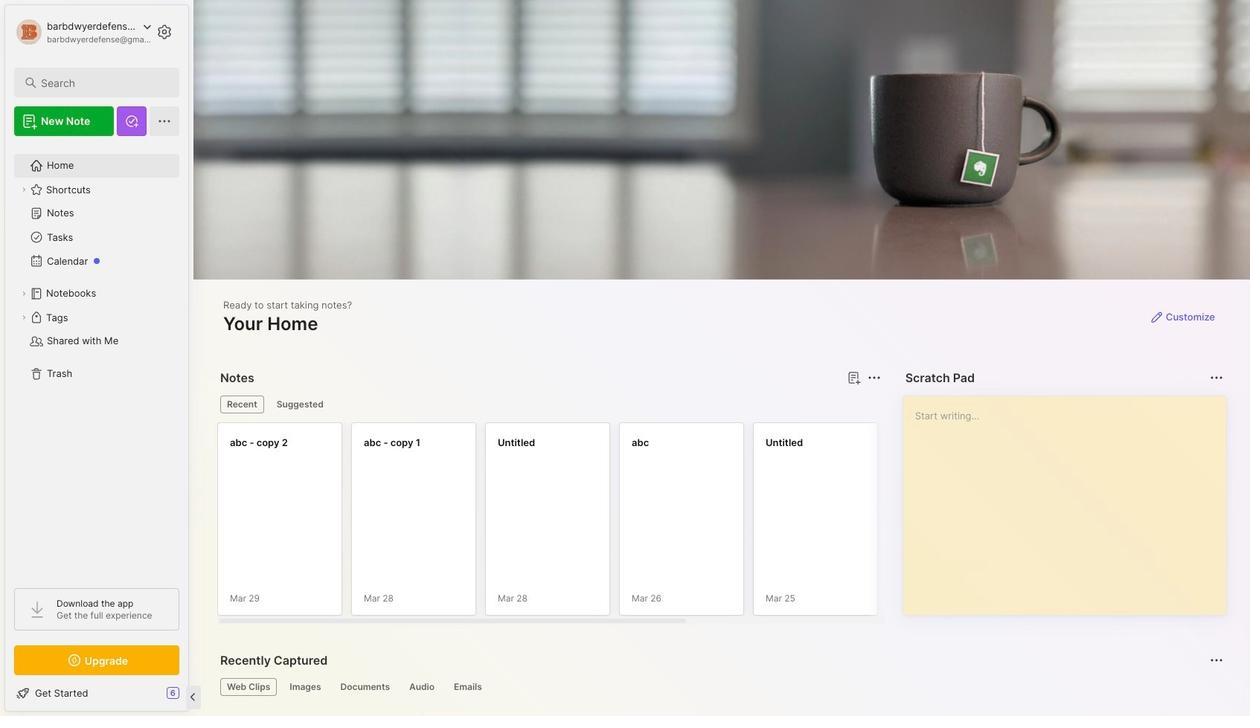 Task type: locate. For each thing, give the bounding box(es) containing it.
click to collapse image
[[188, 689, 199, 707]]

0 vertical spatial tab list
[[220, 396, 879, 414]]

tree
[[5, 145, 188, 575]]

row group
[[217, 423, 1155, 625]]

tab
[[220, 396, 264, 414], [270, 396, 330, 414], [220, 679, 277, 697], [283, 679, 328, 697], [334, 679, 397, 697], [403, 679, 441, 697], [447, 679, 489, 697]]

tree inside main element
[[5, 145, 188, 575]]

None search field
[[41, 74, 166, 92]]

1 vertical spatial tab list
[[220, 679, 1222, 697]]

Account field
[[14, 17, 152, 47]]

Help and Learning task checklist field
[[5, 682, 188, 706]]

expand notebooks image
[[19, 290, 28, 299]]

tab list
[[220, 396, 879, 414], [220, 679, 1222, 697]]

More actions field
[[864, 368, 885, 389]]

main element
[[0, 0, 194, 717]]



Task type: describe. For each thing, give the bounding box(es) containing it.
1 tab list from the top
[[220, 396, 879, 414]]

settings image
[[156, 23, 173, 41]]

expand tags image
[[19, 313, 28, 322]]

none search field inside main element
[[41, 74, 166, 92]]

Search text field
[[41, 76, 166, 90]]

2 tab list from the top
[[220, 679, 1222, 697]]

more actions image
[[866, 369, 883, 387]]

Start writing… text field
[[915, 397, 1226, 604]]



Task type: vqa. For each thing, say whether or not it's contained in the screenshot.
buy plane ticket home 4 cell on the top left of page
no



